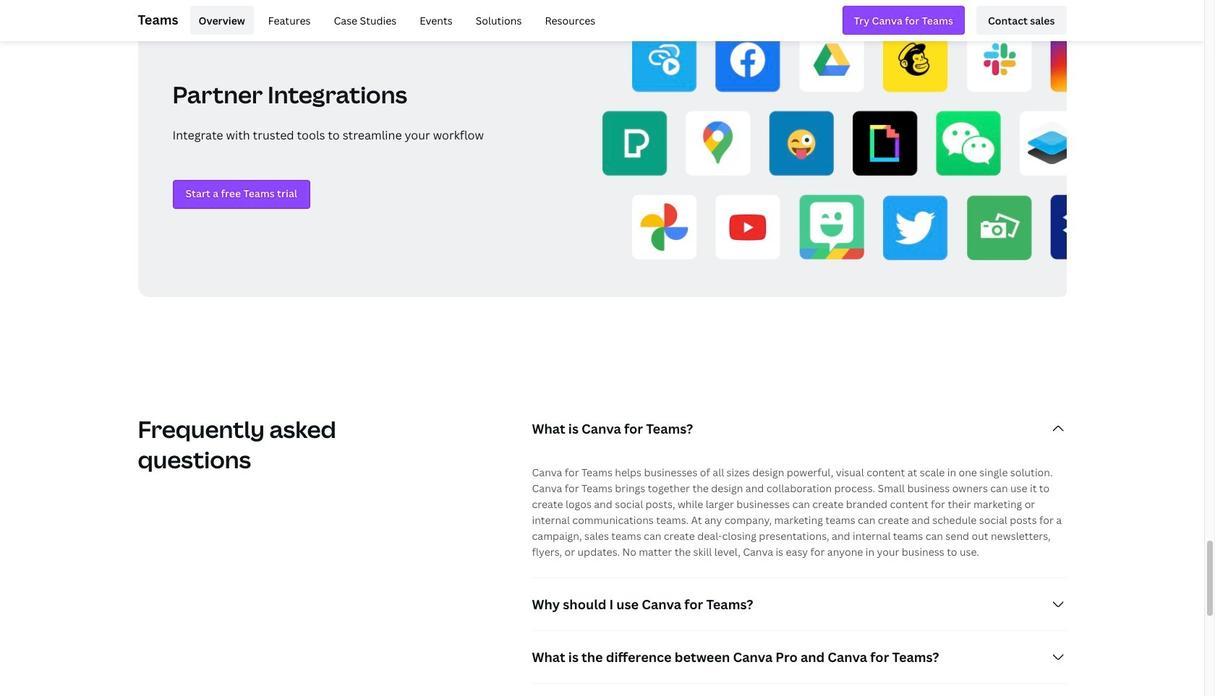 Task type: describe. For each thing, give the bounding box(es) containing it.
partner integrations image
[[602, 0, 1067, 298]]



Task type: locate. For each thing, give the bounding box(es) containing it.
menu bar
[[184, 6, 604, 35]]



Task type: vqa. For each thing, say whether or not it's contained in the screenshot.
canva creative studio icon
no



